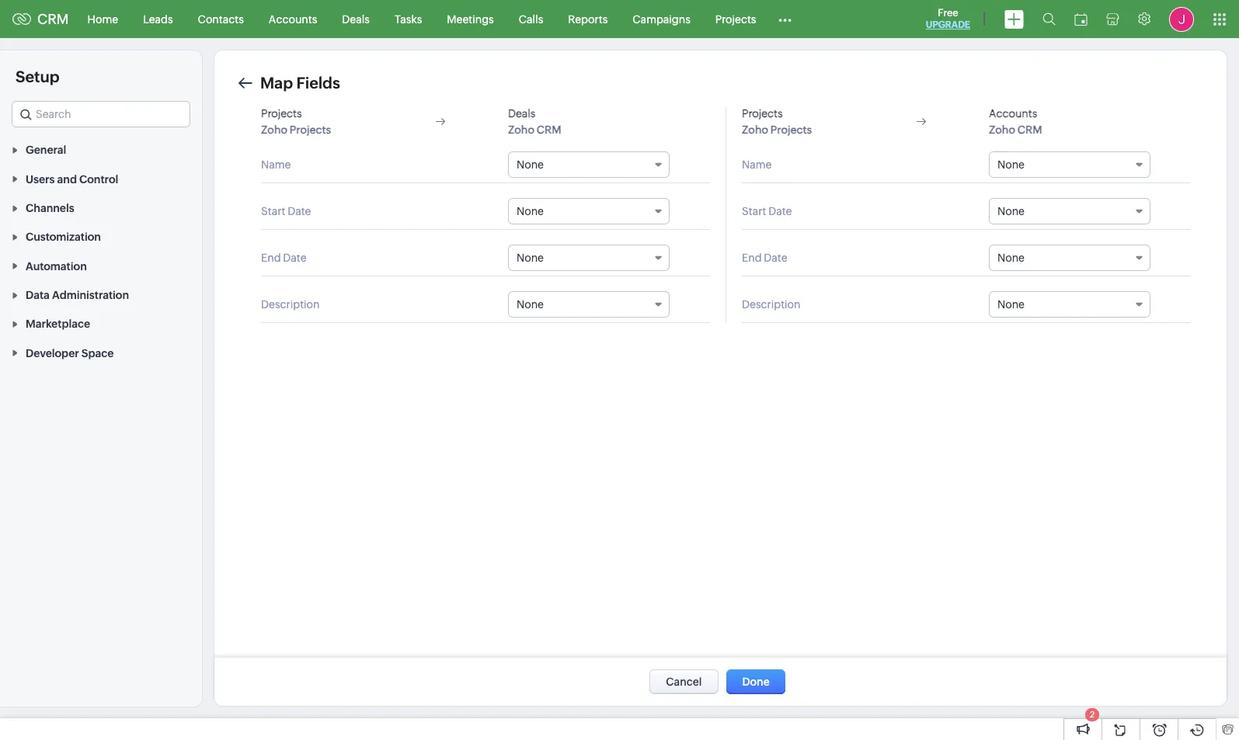 Task type: describe. For each thing, give the bounding box(es) containing it.
marketplace button
[[0, 309, 202, 338]]

campaigns link
[[620, 0, 703, 38]]

general button
[[0, 135, 202, 164]]

meetings
[[447, 13, 494, 25]]

end date for accounts zoho crm
[[742, 252, 788, 264]]

data administration button
[[0, 280, 202, 309]]

crm for deals zoho crm
[[537, 124, 561, 136]]

create menu image
[[1005, 10, 1024, 28]]

and
[[57, 173, 77, 185]]

home
[[87, 13, 118, 25]]

channels
[[26, 202, 74, 214]]

free upgrade
[[926, 7, 970, 30]]

projects zoho projects for accounts
[[742, 107, 812, 136]]

accounts for accounts
[[269, 13, 317, 25]]

1 zoho from the left
[[261, 124, 288, 136]]

profile image
[[1169, 7, 1194, 31]]

developer
[[26, 347, 79, 360]]

contacts
[[198, 13, 244, 25]]

projects zoho projects for deals
[[261, 107, 331, 136]]

users and control
[[26, 173, 118, 185]]

map fields
[[260, 74, 340, 92]]

free
[[938, 7, 958, 19]]

done button
[[727, 670, 785, 695]]

data
[[26, 289, 50, 302]]

crm link
[[12, 11, 69, 27]]

tasks
[[395, 13, 422, 25]]

contacts link
[[185, 0, 256, 38]]

create menu element
[[995, 0, 1033, 38]]

calendar image
[[1075, 13, 1088, 25]]

2
[[1090, 710, 1095, 719]]

profile element
[[1160, 0, 1204, 38]]

leads link
[[131, 0, 185, 38]]

accounts zoho crm
[[989, 107, 1042, 136]]

home link
[[75, 0, 131, 38]]

map
[[260, 74, 293, 92]]

done
[[742, 676, 770, 688]]

data administration
[[26, 289, 129, 302]]



Task type: vqa. For each thing, say whether or not it's contained in the screenshot.
right End
yes



Task type: locate. For each thing, give the bounding box(es) containing it.
leads
[[143, 13, 173, 25]]

name for accounts zoho crm
[[742, 159, 772, 171]]

3 zoho from the left
[[742, 124, 769, 136]]

administration
[[52, 289, 129, 302]]

end date
[[261, 252, 307, 264], [742, 252, 788, 264]]

0 horizontal spatial accounts
[[269, 13, 317, 25]]

zoho
[[261, 124, 288, 136], [508, 124, 535, 136], [742, 124, 769, 136], [989, 124, 1016, 136]]

1 vertical spatial deals
[[508, 107, 536, 120]]

none
[[517, 159, 544, 171], [998, 159, 1025, 171], [517, 205, 544, 218], [998, 205, 1025, 218], [517, 252, 544, 264], [998, 252, 1025, 264], [517, 298, 544, 311], [998, 298, 1025, 311]]

start date for deals zoho crm
[[261, 205, 311, 218]]

accounts
[[269, 13, 317, 25], [989, 107, 1038, 120]]

1 end date from the left
[[261, 252, 307, 264]]

start date
[[261, 205, 311, 218], [742, 205, 792, 218]]

1 description from the left
[[261, 298, 320, 311]]

end for accounts zoho crm
[[742, 252, 762, 264]]

customization button
[[0, 222, 202, 251]]

deals inside deals zoho crm
[[508, 107, 536, 120]]

2 name from the left
[[742, 159, 772, 171]]

date
[[288, 205, 311, 218], [769, 205, 792, 218], [283, 252, 307, 264], [764, 252, 788, 264]]

space
[[81, 347, 114, 360]]

deals for deals zoho crm
[[508, 107, 536, 120]]

2 end date from the left
[[742, 252, 788, 264]]

1 horizontal spatial accounts
[[989, 107, 1038, 120]]

1 horizontal spatial end date
[[742, 252, 788, 264]]

end for deals zoho crm
[[261, 252, 281, 264]]

1 horizontal spatial projects zoho projects
[[742, 107, 812, 136]]

zoho inside deals zoho crm
[[508, 124, 535, 136]]

None field
[[12, 101, 190, 127]]

campaigns
[[633, 13, 691, 25]]

start for accounts zoho crm
[[742, 205, 766, 218]]

cancel
[[666, 676, 702, 688]]

meetings link
[[435, 0, 506, 38]]

cancel button
[[650, 670, 718, 695]]

developer space button
[[0, 338, 202, 367]]

developer space
[[26, 347, 114, 360]]

1 name from the left
[[261, 159, 291, 171]]

2 projects zoho projects from the left
[[742, 107, 812, 136]]

0 horizontal spatial deals
[[342, 13, 370, 25]]

marketplace
[[26, 318, 90, 331]]

accounts inside accounts zoho crm
[[989, 107, 1038, 120]]

1 horizontal spatial crm
[[537, 124, 561, 136]]

0 horizontal spatial start
[[261, 205, 285, 218]]

customization
[[26, 231, 101, 243]]

1 vertical spatial accounts
[[989, 107, 1038, 120]]

0 horizontal spatial start date
[[261, 205, 311, 218]]

1 start from the left
[[261, 205, 285, 218]]

general
[[26, 144, 66, 156]]

0 horizontal spatial projects zoho projects
[[261, 107, 331, 136]]

reports
[[568, 13, 608, 25]]

accounts link
[[256, 0, 330, 38]]

name
[[261, 159, 291, 171], [742, 159, 772, 171]]

search element
[[1033, 0, 1065, 38]]

users and control button
[[0, 164, 202, 193]]

description for accounts zoho crm
[[742, 298, 801, 311]]

projects link
[[703, 0, 769, 38]]

2 end from the left
[[742, 252, 762, 264]]

2 start from the left
[[742, 205, 766, 218]]

crm inside accounts zoho crm
[[1018, 124, 1042, 136]]

1 end from the left
[[261, 252, 281, 264]]

upgrade
[[926, 19, 970, 30]]

control
[[79, 173, 118, 185]]

calls link
[[506, 0, 556, 38]]

start
[[261, 205, 285, 218], [742, 205, 766, 218]]

zoho inside accounts zoho crm
[[989, 124, 1016, 136]]

2 horizontal spatial crm
[[1018, 124, 1042, 136]]

start date for accounts zoho crm
[[742, 205, 792, 218]]

deals for deals
[[342, 13, 370, 25]]

start for deals zoho crm
[[261, 205, 285, 218]]

None field
[[508, 152, 670, 178], [989, 152, 1151, 178], [508, 198, 670, 225], [989, 198, 1151, 225], [508, 245, 670, 271], [989, 245, 1151, 271], [508, 291, 670, 318], [989, 291, 1151, 318]]

1 horizontal spatial description
[[742, 298, 801, 311]]

1 horizontal spatial start
[[742, 205, 766, 218]]

1 horizontal spatial deals
[[508, 107, 536, 120]]

Other Modules field
[[769, 7, 802, 31]]

channels button
[[0, 193, 202, 222]]

tasks link
[[382, 0, 435, 38]]

deals
[[342, 13, 370, 25], [508, 107, 536, 120]]

calls
[[519, 13, 543, 25]]

1 horizontal spatial name
[[742, 159, 772, 171]]

1 projects zoho projects from the left
[[261, 107, 331, 136]]

2 start date from the left
[[742, 205, 792, 218]]

0 horizontal spatial end date
[[261, 252, 307, 264]]

search image
[[1043, 12, 1056, 26]]

0 vertical spatial deals
[[342, 13, 370, 25]]

description for deals zoho crm
[[261, 298, 320, 311]]

automation
[[26, 260, 87, 273]]

1 horizontal spatial start date
[[742, 205, 792, 218]]

description
[[261, 298, 320, 311], [742, 298, 801, 311]]

end date for deals zoho crm
[[261, 252, 307, 264]]

fields
[[296, 74, 340, 92]]

deals link
[[330, 0, 382, 38]]

setup
[[16, 68, 59, 85]]

automation button
[[0, 251, 202, 280]]

0 vertical spatial accounts
[[269, 13, 317, 25]]

2 zoho from the left
[[508, 124, 535, 136]]

end
[[261, 252, 281, 264], [742, 252, 762, 264]]

deals zoho crm
[[508, 107, 561, 136]]

projects zoho projects
[[261, 107, 331, 136], [742, 107, 812, 136]]

projects
[[715, 13, 756, 25], [261, 107, 302, 120], [742, 107, 783, 120], [290, 124, 331, 136], [771, 124, 812, 136]]

crm for accounts zoho crm
[[1018, 124, 1042, 136]]

0 horizontal spatial end
[[261, 252, 281, 264]]

Search text field
[[12, 102, 190, 127]]

reports link
[[556, 0, 620, 38]]

users
[[26, 173, 55, 185]]

1 start date from the left
[[261, 205, 311, 218]]

accounts for accounts zoho crm
[[989, 107, 1038, 120]]

crm inside deals zoho crm
[[537, 124, 561, 136]]

1 horizontal spatial end
[[742, 252, 762, 264]]

0 horizontal spatial crm
[[37, 11, 69, 27]]

0 horizontal spatial name
[[261, 159, 291, 171]]

name for deals zoho crm
[[261, 159, 291, 171]]

4 zoho from the left
[[989, 124, 1016, 136]]

0 horizontal spatial description
[[261, 298, 320, 311]]

crm
[[37, 11, 69, 27], [537, 124, 561, 136], [1018, 124, 1042, 136]]

2 description from the left
[[742, 298, 801, 311]]



